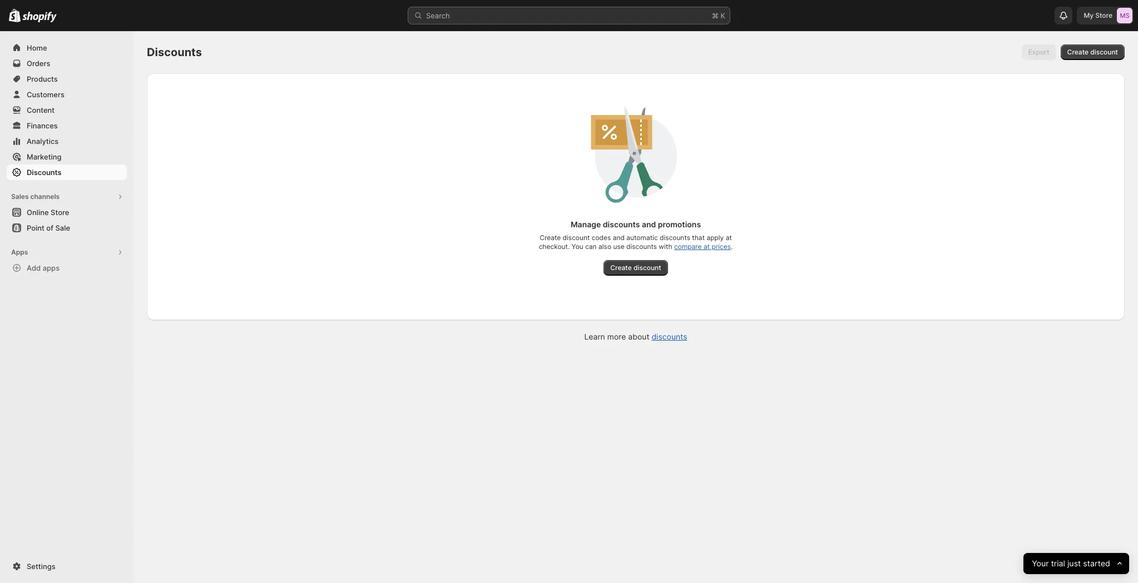 Task type: vqa. For each thing, say whether or not it's contained in the screenshot.
'label'
no



Task type: describe. For each thing, give the bounding box(es) containing it.
compare at prices link
[[675, 243, 731, 251]]

create for topmost create discount button
[[1068, 48, 1089, 56]]

products link
[[7, 71, 127, 87]]

learn more about discounts
[[585, 332, 688, 342]]

that
[[693, 234, 705, 242]]

your trial just started button
[[1024, 554, 1130, 575]]

add
[[27, 264, 41, 273]]

create inside "create discount codes and automatic discounts that apply at checkout. you can also use discounts with"
[[540, 234, 561, 242]]

1 vertical spatial create discount button
[[604, 261, 668, 276]]

0 vertical spatial and
[[642, 220, 656, 229]]

apps
[[43, 264, 60, 273]]

and inside "create discount codes and automatic discounts that apply at checkout. you can also use discounts with"
[[613, 234, 625, 242]]

finances link
[[7, 118, 127, 134]]

content
[[27, 106, 55, 115]]

sales
[[11, 193, 29, 201]]

1 horizontal spatial shopify image
[[22, 12, 57, 23]]

orders link
[[7, 56, 127, 71]]

sale
[[55, 224, 70, 233]]

create discount for bottommost create discount button
[[611, 264, 662, 272]]

compare at prices .
[[675, 243, 733, 251]]

⌘
[[713, 11, 719, 20]]

online store button
[[0, 205, 134, 220]]

with
[[659, 243, 673, 251]]

1 horizontal spatial discount
[[634, 264, 662, 272]]

sales channels
[[11, 193, 60, 201]]

0 horizontal spatial shopify image
[[9, 9, 21, 22]]

content link
[[7, 102, 127, 118]]

discounts link
[[7, 165, 127, 180]]

started
[[1084, 559, 1111, 569]]

promotions
[[658, 220, 701, 229]]

create discount codes and automatic discounts that apply at checkout. you can also use discounts with
[[539, 234, 732, 251]]

point of sale link
[[7, 220, 127, 236]]

add apps
[[27, 264, 60, 273]]

discounts up use
[[603, 220, 640, 229]]

your
[[1033, 559, 1050, 569]]

k
[[721, 11, 726, 20]]

home
[[27, 43, 47, 52]]

create for bottommost create discount button
[[611, 264, 632, 272]]

analytics
[[27, 137, 59, 146]]

point of sale button
[[0, 220, 134, 236]]

more
[[608, 332, 626, 342]]

my
[[1085, 11, 1094, 19]]

0 vertical spatial create discount button
[[1061, 45, 1126, 60]]

analytics link
[[7, 134, 127, 149]]

discounts link
[[652, 332, 688, 342]]

products
[[27, 75, 58, 83]]

0 vertical spatial discounts
[[147, 46, 202, 59]]

discount inside "create discount codes and automatic discounts that apply at checkout. you can also use discounts with"
[[563, 234, 590, 242]]

you
[[572, 243, 584, 251]]

0 horizontal spatial at
[[704, 243, 710, 251]]

use
[[614, 243, 625, 251]]

online
[[27, 208, 49, 217]]

checkout.
[[539, 243, 570, 251]]

trial
[[1052, 559, 1066, 569]]

can
[[586, 243, 597, 251]]

customers
[[27, 90, 65, 99]]

apply
[[707, 234, 724, 242]]



Task type: locate. For each thing, give the bounding box(es) containing it.
just
[[1068, 559, 1082, 569]]

2 horizontal spatial create
[[1068, 48, 1089, 56]]

1 horizontal spatial create discount button
[[1061, 45, 1126, 60]]

point
[[27, 224, 44, 233]]

store up sale
[[51, 208, 69, 217]]

discounts down 'automatic'
[[627, 243, 657, 251]]

online store link
[[7, 205, 127, 220]]

discounts inside discounts link
[[27, 168, 61, 177]]

compare
[[675, 243, 702, 251]]

1 vertical spatial create discount
[[611, 264, 662, 272]]

⌘ k
[[713, 11, 726, 20]]

your trial just started
[[1033, 559, 1111, 569]]

automatic
[[627, 234, 658, 242]]

1 horizontal spatial and
[[642, 220, 656, 229]]

at down that at right
[[704, 243, 710, 251]]

0 vertical spatial discount
[[1091, 48, 1119, 56]]

0 horizontal spatial create discount button
[[604, 261, 668, 276]]

settings link
[[7, 559, 127, 575]]

0 horizontal spatial discounts
[[27, 168, 61, 177]]

store for online store
[[51, 208, 69, 217]]

my store image
[[1118, 8, 1133, 23]]

finances
[[27, 121, 58, 130]]

1 vertical spatial and
[[613, 234, 625, 242]]

discount down my store at the top right of page
[[1091, 48, 1119, 56]]

add apps button
[[7, 261, 127, 276]]

about
[[629, 332, 650, 342]]

discount down the "with"
[[634, 264, 662, 272]]

and up use
[[613, 234, 625, 242]]

manage discounts and promotions
[[571, 220, 701, 229]]

1 vertical spatial store
[[51, 208, 69, 217]]

2 vertical spatial discount
[[634, 264, 662, 272]]

learn
[[585, 332, 606, 342]]

create discount
[[1068, 48, 1119, 56], [611, 264, 662, 272]]

apps
[[11, 248, 28, 257]]

0 vertical spatial create discount
[[1068, 48, 1119, 56]]

1 vertical spatial create
[[540, 234, 561, 242]]

1 horizontal spatial at
[[726, 234, 732, 242]]

apps button
[[7, 245, 127, 261]]

store
[[1096, 11, 1113, 19], [51, 208, 69, 217]]

create down use
[[611, 264, 632, 272]]

create down 'my'
[[1068, 48, 1089, 56]]

0 horizontal spatial create discount
[[611, 264, 662, 272]]

search
[[426, 11, 450, 20]]

store inside button
[[51, 208, 69, 217]]

create
[[1068, 48, 1089, 56], [540, 234, 561, 242], [611, 264, 632, 272]]

.
[[731, 243, 733, 251]]

manage
[[571, 220, 601, 229]]

discounts up the "with"
[[660, 234, 691, 242]]

channels
[[30, 193, 60, 201]]

and
[[642, 220, 656, 229], [613, 234, 625, 242]]

1 horizontal spatial create discount
[[1068, 48, 1119, 56]]

discounts right about
[[652, 332, 688, 342]]

codes
[[592, 234, 611, 242]]

1 horizontal spatial create
[[611, 264, 632, 272]]

create discount button down "create discount codes and automatic discounts that apply at checkout. you can also use discounts with" on the top of page
[[604, 261, 668, 276]]

store right 'my'
[[1096, 11, 1113, 19]]

create discount button
[[1061, 45, 1126, 60], [604, 261, 668, 276]]

and up 'automatic'
[[642, 220, 656, 229]]

create discount down "create discount codes and automatic discounts that apply at checkout. you can also use discounts with" on the top of page
[[611, 264, 662, 272]]

discounts
[[603, 220, 640, 229], [660, 234, 691, 242], [627, 243, 657, 251], [652, 332, 688, 342]]

0 vertical spatial at
[[726, 234, 732, 242]]

1 vertical spatial discounts
[[27, 168, 61, 177]]

marketing link
[[7, 149, 127, 165]]

settings
[[27, 563, 55, 572]]

point of sale
[[27, 224, 70, 233]]

discount up you
[[563, 234, 590, 242]]

customers link
[[7, 87, 127, 102]]

my store
[[1085, 11, 1113, 19]]

marketing
[[27, 153, 62, 161]]

discounts
[[147, 46, 202, 59], [27, 168, 61, 177]]

sales channels button
[[7, 189, 127, 205]]

0 horizontal spatial store
[[51, 208, 69, 217]]

0 horizontal spatial and
[[613, 234, 625, 242]]

0 horizontal spatial create
[[540, 234, 561, 242]]

0 vertical spatial store
[[1096, 11, 1113, 19]]

at
[[726, 234, 732, 242], [704, 243, 710, 251]]

of
[[46, 224, 53, 233]]

prices
[[712, 243, 731, 251]]

0 horizontal spatial discount
[[563, 234, 590, 242]]

1 horizontal spatial store
[[1096, 11, 1113, 19]]

2 horizontal spatial discount
[[1091, 48, 1119, 56]]

0 vertical spatial create
[[1068, 48, 1089, 56]]

online store
[[27, 208, 69, 217]]

export
[[1029, 48, 1050, 56]]

shopify image
[[9, 9, 21, 22], [22, 12, 57, 23]]

1 vertical spatial discount
[[563, 234, 590, 242]]

create up checkout.
[[540, 234, 561, 242]]

at up .
[[726, 234, 732, 242]]

at inside "create discount codes and automatic discounts that apply at checkout. you can also use discounts with"
[[726, 234, 732, 242]]

create discount for topmost create discount button
[[1068, 48, 1119, 56]]

create discount down 'my'
[[1068, 48, 1119, 56]]

discount
[[1091, 48, 1119, 56], [563, 234, 590, 242], [634, 264, 662, 272]]

1 horizontal spatial discounts
[[147, 46, 202, 59]]

home link
[[7, 40, 127, 56]]

1 vertical spatial at
[[704, 243, 710, 251]]

orders
[[27, 59, 50, 68]]

also
[[599, 243, 612, 251]]

create discount button down 'my'
[[1061, 45, 1126, 60]]

store for my store
[[1096, 11, 1113, 19]]

2 vertical spatial create
[[611, 264, 632, 272]]

export button
[[1022, 45, 1057, 60]]



